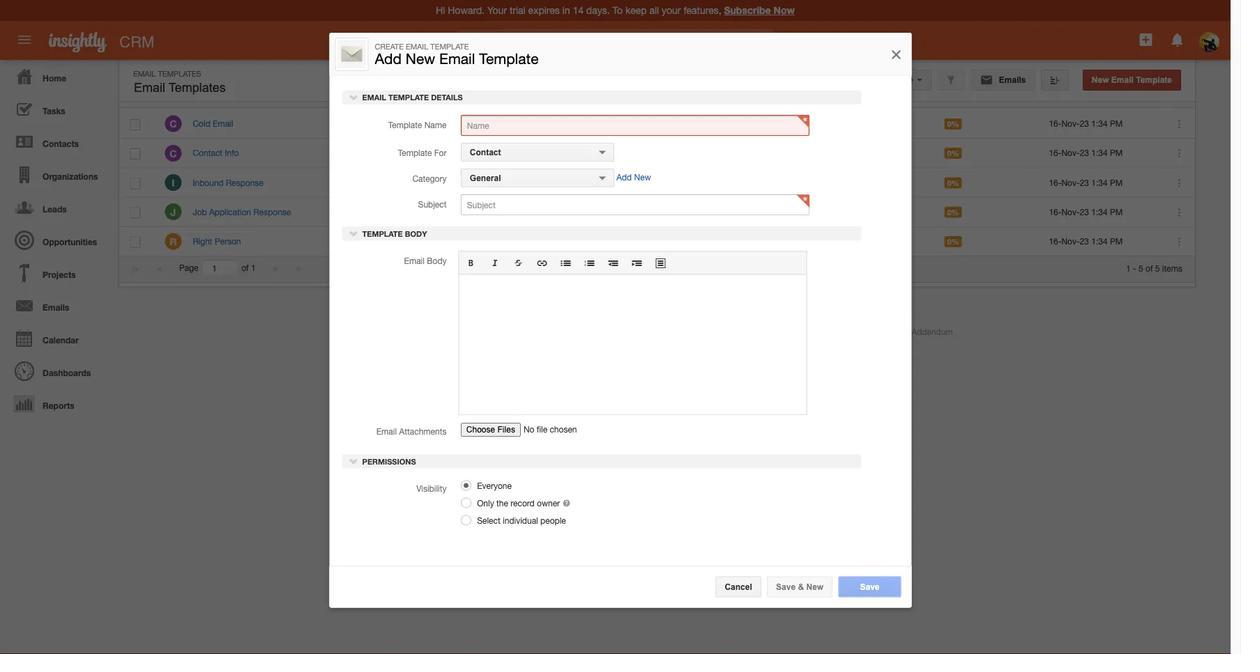 Task type: vqa. For each thing, say whether or not it's contained in the screenshot.
"New" inside Create Email Template Add New Email Template
yes



Task type: locate. For each thing, give the bounding box(es) containing it.
connect?
[[432, 119, 467, 129]]

thanks up thanks for applying...
[[355, 178, 382, 188]]

none file field inside add new email template dialog
[[461, 422, 619, 443]]

brown inside r row
[[548, 237, 572, 246]]

0% inside r row
[[947, 237, 959, 246]]

5 howard brown link from the top
[[516, 237, 572, 246]]

howard brown up general button
[[516, 148, 572, 158]]

1:34
[[1092, 119, 1108, 129], [1092, 148, 1108, 158], [1092, 178, 1108, 188], [1092, 207, 1108, 217], [1092, 237, 1108, 246]]

howard brown link for thanks for connecting
[[516, 148, 572, 158]]

brown inside i row
[[548, 178, 572, 188]]

dashboards
[[43, 368, 91, 378]]

2 vertical spatial thanks
[[355, 207, 382, 217]]

16-nov-23 1:34 pm
[[1049, 119, 1123, 129], [1049, 148, 1123, 158], [1049, 178, 1123, 188], [1049, 207, 1123, 217], [1049, 237, 1123, 246]]

chevron down image for template name
[[349, 92, 359, 102]]

sales down hiring
[[681, 237, 701, 246]]

1 brown from the top
[[548, 119, 572, 129]]

save & new
[[776, 583, 824, 592]]

0% cell for us.
[[934, 168, 1038, 198]]

1 thanks from the top
[[355, 148, 382, 158]]

1:34 for us.
[[1092, 178, 1108, 188]]

response inside i row
[[226, 178, 263, 188]]

5 23 from the top
[[1080, 237, 1089, 246]]

1 vertical spatial the
[[496, 499, 508, 509]]

c up i link
[[170, 148, 177, 159]]

emails link right open
[[971, 70, 1035, 91]]

j row
[[119, 198, 1195, 227]]

cell up hiring
[[667, 168, 772, 198]]

16- inside i row
[[1049, 178, 1062, 188]]

Name text field
[[461, 115, 810, 136]]

1:34 inside i row
[[1092, 178, 1108, 188]]

thanks for connecting
[[355, 148, 438, 158]]

4 howard from the top
[[516, 207, 546, 217]]

pm inside r row
[[1110, 237, 1123, 246]]

0 vertical spatial emails link
[[971, 70, 1035, 91]]

howard brown
[[516, 119, 572, 129], [516, 148, 572, 158], [516, 178, 572, 188], [516, 207, 572, 217], [516, 237, 572, 246]]

chevron down image left permissions
[[349, 457, 359, 466]]

1 horizontal spatial category
[[677, 90, 714, 100]]

5 right the -
[[1139, 263, 1143, 273]]

0 vertical spatial body
[[405, 230, 427, 239]]

5 brown from the top
[[548, 237, 572, 246]]

16-nov-23 1:34 pm cell
[[1038, 109, 1160, 139], [1038, 139, 1160, 168], [1038, 168, 1160, 198], [1038, 198, 1160, 227], [1038, 227, 1160, 257]]

0 vertical spatial category
[[677, 90, 714, 100]]

you
[[368, 119, 381, 129], [372, 237, 386, 246]]

-
[[1133, 263, 1137, 273]]

thanks inside j 'row'
[[355, 207, 382, 217]]

calendar link
[[3, 322, 112, 355]]

sales cell down search this list... text field
[[667, 109, 772, 139]]

16- for us.
[[1049, 178, 1062, 188]]

c link for cold email
[[165, 115, 182, 132]]

c link
[[165, 115, 182, 132], [165, 145, 182, 162]]

0 vertical spatial you
[[368, 119, 381, 129]]

for for i
[[384, 178, 394, 188]]

attachments
[[399, 427, 447, 437]]

2 contact cell from the top
[[772, 227, 934, 257]]

howard brown inside r row
[[516, 237, 572, 246]]

howard brown link for thanks for contacting us.
[[516, 178, 572, 188]]

chevron down image left template body
[[349, 229, 359, 239]]

4 23 from the top
[[1080, 207, 1089, 217]]

thanks down do
[[355, 148, 382, 158]]

owner
[[537, 499, 560, 509]]

cell down lead cell
[[772, 168, 934, 198]]

0 vertical spatial c link
[[165, 115, 182, 132]]

2 howard brown from the top
[[516, 148, 572, 158]]

16-nov-23 1:34 pm for us.
[[1049, 178, 1123, 188]]

2 c link from the top
[[165, 145, 182, 162]]

1 5 from the left
[[1139, 263, 1143, 273]]

1 vertical spatial thanks
[[355, 178, 382, 188]]

nov- inside r row
[[1062, 237, 1080, 246]]

subject down the us.
[[418, 200, 447, 209]]

howard brown link up general button
[[516, 148, 572, 158]]

howard inside i row
[[516, 178, 546, 188]]

to for c
[[422, 119, 430, 129]]

response
[[226, 178, 263, 188], [254, 207, 291, 217]]

3 for from the top
[[384, 207, 394, 217]]

category
[[677, 90, 714, 100], [412, 174, 447, 183]]

add new email template dialog
[[329, 33, 912, 608]]

name up cold
[[192, 90, 216, 100]]

2 vertical spatial for
[[384, 207, 394, 217]]

contact cell
[[772, 198, 934, 227], [772, 227, 934, 257]]

people
[[540, 516, 566, 526]]

howard brown inside j 'row'
[[516, 207, 572, 217]]

all link
[[457, 30, 499, 55]]

1 1:34 from the top
[[1092, 119, 1108, 129]]

save left &
[[776, 583, 796, 592]]

0 vertical spatial emails
[[997, 75, 1026, 85]]

2 sales from the top
[[681, 237, 701, 246]]

template name
[[388, 120, 447, 130]]

None radio
[[461, 481, 471, 491], [461, 498, 471, 509], [461, 516, 471, 526], [461, 481, 471, 491], [461, 498, 471, 509], [461, 516, 471, 526]]

2 sales cell from the top
[[667, 227, 772, 257]]

leads link
[[3, 191, 112, 224]]

howard brown for thanks for applying...
[[516, 207, 572, 217]]

0 vertical spatial c
[[170, 118, 177, 130]]

None checkbox
[[130, 89, 140, 100], [130, 149, 140, 160], [130, 207, 140, 219], [130, 237, 140, 248], [130, 89, 140, 100], [130, 149, 140, 160], [130, 207, 140, 219], [130, 237, 140, 248]]

&
[[798, 583, 804, 592]]

add new link
[[617, 172, 651, 182]]

1 vertical spatial body
[[427, 256, 447, 266]]

1 vertical spatial for
[[384, 178, 394, 188]]

1 c from the top
[[170, 118, 177, 130]]

for up template body
[[384, 207, 394, 217]]

sales inside r row
[[681, 237, 701, 246]]

1 sales from the top
[[681, 120, 701, 129]]

thanks for c
[[355, 148, 382, 158]]

new up date
[[1092, 75, 1109, 85]]

template inside row
[[782, 90, 818, 100]]

c for contact info
[[170, 148, 177, 159]]

howard inside j 'row'
[[516, 207, 546, 217]]

3 0% cell from the top
[[934, 168, 1038, 198]]

0% inside i row
[[947, 178, 959, 188]]

point
[[388, 237, 407, 246]]

None checkbox
[[130, 119, 140, 130], [130, 178, 140, 189], [130, 119, 140, 130], [130, 178, 140, 189]]

blog
[[445, 327, 462, 337]]

2 thanks from the top
[[355, 178, 382, 188]]

16- for time
[[1049, 119, 1062, 129]]

1 howard brown from the top
[[516, 119, 572, 129]]

for left connecting
[[384, 148, 394, 158]]

thanks for applying...
[[355, 207, 435, 217]]

1:34 for me
[[1092, 237, 1108, 246]]

1 vertical spatial you
[[372, 237, 386, 246]]

pm inside j 'row'
[[1110, 207, 1123, 217]]

1 0% cell from the top
[[934, 109, 1038, 139]]

save
[[776, 583, 796, 592], [860, 583, 880, 592]]

1 nov- from the top
[[1062, 119, 1080, 129]]

add inside create email template add new email template
[[375, 50, 402, 67]]

0 vertical spatial name
[[192, 90, 216, 100]]

howard down general button
[[516, 207, 546, 217]]

howard brown link up contact button
[[516, 119, 572, 129]]

1 vertical spatial sales
[[681, 237, 701, 246]]

1 horizontal spatial 5
[[1155, 263, 1160, 273]]

job application response
[[193, 207, 291, 217]]

name right time
[[424, 120, 447, 130]]

nov- inside j 'row'
[[1062, 207, 1080, 217]]

16- inside j 'row'
[[1049, 207, 1062, 217]]

2 chevron down image from the top
[[349, 229, 359, 239]]

Search all data.... text field
[[499, 29, 774, 54]]

sales cell
[[667, 109, 772, 139], [667, 227, 772, 257]]

1 vertical spatial emails link
[[3, 289, 112, 322]]

0 vertical spatial subject
[[354, 90, 384, 100]]

cell
[[667, 139, 772, 168], [772, 139, 934, 168], [667, 168, 772, 198], [772, 168, 934, 198]]

c link left cold
[[165, 115, 182, 132]]

templates
[[158, 69, 201, 78], [169, 81, 226, 95]]

refresh list image
[[868, 75, 881, 85]]

thanks up can
[[355, 207, 382, 217]]

to inside r row
[[423, 237, 431, 246]]

to
[[422, 119, 430, 129], [423, 237, 431, 246]]

close image
[[889, 46, 903, 63]]

1 c link from the top
[[165, 115, 182, 132]]

thanks for i
[[355, 178, 382, 188]]

1 chevron down image from the top
[[349, 92, 359, 102]]

0 vertical spatial sales cell
[[667, 109, 772, 139]]

howard brown for thanks for connecting
[[516, 148, 572, 158]]

body down can you point me to the right person? link
[[427, 256, 447, 266]]

pm
[[1110, 119, 1123, 129], [1110, 148, 1123, 158], [1110, 178, 1123, 188], [1110, 207, 1123, 217], [1110, 237, 1123, 246]]

5 16- from the top
[[1049, 237, 1062, 246]]

0 horizontal spatial emails link
[[3, 289, 112, 322]]

0 horizontal spatial 5
[[1139, 263, 1143, 273]]

1 horizontal spatial of
[[1146, 263, 1153, 273]]

howard brown right person?
[[516, 237, 572, 246]]

0 horizontal spatial subject
[[354, 90, 384, 100]]

1 sales cell from the top
[[667, 109, 772, 139]]

0%
[[947, 120, 959, 129], [947, 149, 959, 158], [947, 178, 959, 188], [947, 208, 959, 217], [947, 237, 959, 246]]

nov- for us.
[[1062, 178, 1080, 188]]

c left cold
[[170, 118, 177, 130]]

2 for from the top
[[384, 178, 394, 188]]

new up subject text box
[[634, 172, 651, 182]]

brown for me
[[548, 237, 572, 246]]

1 vertical spatial add
[[617, 172, 632, 182]]

16-nov-23 1:34 pm inside j 'row'
[[1049, 207, 1123, 217]]

1 vertical spatial response
[[254, 207, 291, 217]]

1 howard brown link from the top
[[516, 119, 572, 129]]

1 contact cell from the top
[[772, 198, 934, 227]]

1 horizontal spatial emails link
[[971, 70, 1035, 91]]

template type
[[782, 90, 839, 100]]

1 horizontal spatial subject
[[418, 200, 447, 209]]

sales for r
[[681, 237, 701, 246]]

1 vertical spatial category
[[412, 174, 447, 183]]

template body
[[360, 230, 427, 239]]

1 howard from the top
[[516, 119, 546, 129]]

new right "create"
[[406, 50, 435, 67]]

cold
[[193, 119, 210, 129]]

add new
[[617, 172, 651, 182]]

4 16-nov-23 1:34 pm cell from the top
[[1038, 198, 1160, 227]]

4 1:34 from the top
[[1092, 207, 1108, 217]]

you inside r row
[[372, 237, 386, 246]]

16-nov-23 1:34 pm inside i row
[[1049, 178, 1123, 188]]

navigation
[[0, 60, 112, 421]]

howard inside r row
[[516, 237, 546, 246]]

thanks inside i row
[[355, 178, 382, 188]]

do you have time to connect?
[[355, 119, 467, 129]]

2 save from the left
[[860, 583, 880, 592]]

sales for c
[[681, 120, 701, 129]]

3 0% from the top
[[947, 178, 959, 188]]

1 horizontal spatial the
[[496, 499, 508, 509]]

3 16- from the top
[[1049, 178, 1062, 188]]

1 pm from the top
[[1110, 119, 1123, 129]]

chevron down image for email body
[[349, 229, 359, 239]]

c row
[[119, 109, 1195, 139], [119, 139, 1195, 168]]

body for email body
[[427, 256, 447, 266]]

16-nov-23 1:34 pm for me
[[1049, 237, 1123, 246]]

data
[[848, 327, 866, 337]]

right
[[447, 237, 464, 246]]

1 vertical spatial c link
[[165, 145, 182, 162]]

1 vertical spatial c
[[170, 148, 177, 159]]

of
[[241, 263, 249, 273], [1146, 263, 1153, 273]]

have
[[384, 119, 401, 129]]

you for c
[[368, 119, 381, 129]]

1 16- from the top
[[1049, 119, 1062, 129]]

2 1:34 from the top
[[1092, 148, 1108, 158]]

template for
[[398, 148, 447, 158]]

to right me
[[423, 237, 431, 246]]

5 16-nov-23 1:34 pm cell from the top
[[1038, 227, 1160, 257]]

howard brown down general button
[[516, 207, 572, 217]]

1 horizontal spatial name
[[424, 120, 447, 130]]

template
[[431, 42, 469, 51], [479, 50, 539, 67], [1136, 75, 1172, 85], [782, 90, 818, 100], [388, 93, 429, 102], [388, 120, 422, 130], [398, 148, 432, 158], [362, 230, 403, 239]]

inbound response link
[[193, 178, 270, 188]]

1 - 5 of 5 items
[[1126, 263, 1183, 273]]

3 thanks from the top
[[355, 207, 382, 217]]

of down right person link
[[241, 263, 249, 273]]

5 nov- from the top
[[1062, 237, 1080, 246]]

1 horizontal spatial 1
[[1126, 263, 1131, 273]]

howard right person?
[[516, 237, 546, 246]]

3 brown from the top
[[548, 178, 572, 188]]

contact
[[470, 148, 501, 157], [193, 148, 223, 158], [783, 207, 812, 217], [783, 237, 812, 246]]

howard down contact button
[[516, 178, 546, 188]]

the right only
[[496, 499, 508, 509]]

body
[[405, 230, 427, 239], [427, 256, 447, 266]]

date
[[1082, 90, 1101, 100]]

contact button
[[461, 143, 614, 162]]

4 howard brown from the top
[[516, 207, 572, 217]]

save right &
[[860, 583, 880, 592]]

0 horizontal spatial the
[[433, 237, 445, 246]]

1 down job application response link
[[251, 263, 256, 273]]

1 vertical spatial sales cell
[[667, 227, 772, 257]]

info
[[225, 148, 239, 158]]

you right do
[[368, 119, 381, 129]]

0 vertical spatial sales
[[681, 120, 701, 129]]

1 16-nov-23 1:34 pm from the top
[[1049, 119, 1123, 129]]

category up name text field
[[677, 90, 714, 100]]

select individual people
[[475, 516, 566, 526]]

3 16-nov-23 1:34 pm cell from the top
[[1038, 168, 1160, 198]]

lead
[[783, 119, 801, 129]]

howard brown down contact button
[[516, 178, 572, 188]]

2 howard brown link from the top
[[516, 148, 572, 158]]

inbound
[[193, 178, 224, 188]]

leads
[[43, 204, 67, 214]]

general
[[470, 173, 501, 183]]

1 horizontal spatial save
[[860, 583, 880, 592]]

1 of from the left
[[241, 263, 249, 273]]

to for r
[[423, 237, 431, 246]]

subject up do
[[354, 90, 384, 100]]

for left 'contacting'
[[384, 178, 394, 188]]

5 left 'items' at top right
[[1155, 263, 1160, 273]]

body down applying... at the top left of the page
[[405, 230, 427, 239]]

connecting
[[396, 148, 438, 158]]

1 vertical spatial chevron down image
[[349, 229, 359, 239]]

row containing name
[[119, 82, 1195, 108]]

howard down the owner
[[516, 119, 546, 129]]

0 vertical spatial response
[[226, 178, 263, 188]]

name
[[192, 90, 216, 100], [424, 120, 447, 130]]

the inside r row
[[433, 237, 445, 246]]

5 howard brown from the top
[[516, 237, 572, 246]]

1 horizontal spatial emails
[[997, 75, 1026, 85]]

4 nov- from the top
[[1062, 207, 1080, 217]]

nov-
[[1062, 119, 1080, 129], [1062, 148, 1080, 158], [1062, 178, 1080, 188], [1062, 207, 1080, 217], [1062, 237, 1080, 246]]

23 for us.
[[1080, 178, 1089, 188]]

add up subject text box
[[617, 172, 632, 182]]

response right application
[[254, 207, 291, 217]]

toolbar
[[459, 252, 806, 275]]

3 howard from the top
[[516, 178, 546, 188]]

0 vertical spatial chevron down image
[[349, 92, 359, 102]]

4 brown from the top
[[548, 207, 572, 217]]

1:34 inside j 'row'
[[1092, 207, 1108, 217]]

lead cell
[[772, 109, 934, 139]]

howard brown link right person?
[[516, 237, 572, 246]]

0 horizontal spatial add
[[375, 50, 402, 67]]

1 save from the left
[[776, 583, 796, 592]]

2 howard from the top
[[516, 148, 546, 158]]

application
[[459, 252, 807, 415]]

0 vertical spatial to
[[422, 119, 430, 129]]

email body
[[404, 256, 447, 266]]

1 vertical spatial subject
[[418, 200, 447, 209]]

2 0% cell from the top
[[934, 139, 1038, 168]]

2 vertical spatial chevron down image
[[349, 457, 359, 466]]

chevron down image up do
[[349, 92, 359, 102]]

3 1:34 from the top
[[1092, 178, 1108, 188]]

add up email template details
[[375, 50, 402, 67]]

the left right
[[433, 237, 445, 246]]

1 vertical spatial to
[[423, 237, 431, 246]]

application
[[209, 207, 251, 217]]

contacts link
[[3, 126, 112, 158]]

thanks for contacting us.
[[355, 178, 449, 188]]

save button
[[839, 577, 901, 598]]

row
[[119, 82, 1195, 108]]

16-
[[1049, 119, 1062, 129], [1049, 148, 1062, 158], [1049, 178, 1062, 188], [1049, 207, 1062, 217], [1049, 237, 1062, 246]]

4 pm from the top
[[1110, 207, 1123, 217]]

2 of from the left
[[1146, 263, 1153, 273]]

privacy
[[782, 327, 809, 337]]

0% cell
[[934, 109, 1038, 139], [934, 139, 1038, 168], [934, 168, 1038, 198], [934, 198, 1038, 227], [934, 227, 1038, 257]]

application inside add new email template dialog
[[459, 252, 807, 415]]

0% for time
[[947, 120, 959, 129]]

0 horizontal spatial emails
[[43, 303, 69, 312]]

howard up general button
[[516, 148, 546, 158]]

4 0% from the top
[[947, 208, 959, 217]]

email
[[406, 42, 428, 51], [439, 50, 475, 67], [133, 69, 156, 78], [1111, 75, 1134, 85], [134, 81, 165, 95], [362, 93, 386, 102], [213, 119, 233, 129], [404, 256, 425, 266], [376, 427, 397, 437]]

0 vertical spatial for
[[384, 148, 394, 158]]

to right time
[[422, 119, 430, 129]]

4 16-nov-23 1:34 pm from the top
[[1049, 207, 1123, 217]]

16-nov-23 1:34 pm inside r row
[[1049, 237, 1123, 246]]

3 nov- from the top
[[1062, 178, 1080, 188]]

4 16- from the top
[[1049, 207, 1062, 217]]

pm inside i row
[[1110, 178, 1123, 188]]

you right can
[[372, 237, 386, 246]]

1 16-nov-23 1:34 pm cell from the top
[[1038, 109, 1160, 139]]

contact inside j 'row'
[[783, 207, 812, 217]]

16- for me
[[1049, 237, 1062, 246]]

3 howard brown from the top
[[516, 178, 572, 188]]

0 horizontal spatial name
[[192, 90, 216, 100]]

3 howard brown link from the top
[[516, 178, 572, 188]]

howard brown link for do you have time to connect?
[[516, 119, 572, 129]]

howard brown inside i row
[[516, 178, 572, 188]]

howard brown for do you have time to connect?
[[516, 119, 572, 129]]

of right the -
[[1146, 263, 1153, 273]]

dashboards link
[[3, 355, 112, 388]]

1 vertical spatial templates
[[169, 81, 226, 95]]

23 for time
[[1080, 119, 1089, 129]]

1 for from the top
[[384, 148, 394, 158]]

subject inside row
[[354, 90, 384, 100]]

23 inside r row
[[1080, 237, 1089, 246]]

hiring
[[681, 208, 703, 217]]

2 16-nov-23 1:34 pm from the top
[[1049, 148, 1123, 158]]

16- inside r row
[[1049, 237, 1062, 246]]

4 howard brown link from the top
[[516, 207, 572, 217]]

0 horizontal spatial category
[[412, 174, 447, 183]]

howard brown link down general button
[[516, 207, 572, 217]]

23 inside i row
[[1080, 178, 1089, 188]]

0 vertical spatial add
[[375, 50, 402, 67]]

cold email
[[193, 119, 233, 129]]

1 0% from the top
[[947, 120, 959, 129]]

5 1:34 from the top
[[1092, 237, 1108, 246]]

new inside create email template add new email template
[[406, 50, 435, 67]]

sales up i row
[[681, 120, 701, 129]]

for inside i row
[[384, 178, 394, 188]]

emails link down "projects"
[[3, 289, 112, 322]]

3 23 from the top
[[1080, 178, 1089, 188]]

reports
[[43, 401, 74, 411]]

brown for us.
[[548, 178, 572, 188]]

0 horizontal spatial save
[[776, 583, 796, 592]]

response up job application response link
[[226, 178, 263, 188]]

1 23 from the top
[[1080, 119, 1089, 129]]

i row
[[119, 168, 1195, 198]]

details
[[431, 93, 463, 102]]

5 0% from the top
[[947, 237, 959, 246]]

sales cell down hiring
[[667, 227, 772, 257]]

for inside j 'row'
[[384, 207, 394, 217]]

3 16-nov-23 1:34 pm from the top
[[1049, 178, 1123, 188]]

c link up i link
[[165, 145, 182, 162]]

chevron down image
[[349, 92, 359, 102], [349, 229, 359, 239], [349, 457, 359, 466]]

0 vertical spatial thanks
[[355, 148, 382, 158]]

notifications image
[[1169, 31, 1186, 48]]

5 16-nov-23 1:34 pm from the top
[[1049, 237, 1123, 246]]

5 0% cell from the top
[[934, 227, 1038, 257]]

nov- inside i row
[[1062, 178, 1080, 188]]

right
[[193, 237, 212, 246]]

5 pm from the top
[[1110, 237, 1123, 246]]

None file field
[[461, 422, 619, 443]]

1:34 inside r row
[[1092, 237, 1108, 246]]

1 vertical spatial emails
[[43, 303, 69, 312]]

row group
[[119, 109, 1195, 257]]

category down the template for at the top left of page
[[412, 174, 447, 183]]

0 vertical spatial the
[[433, 237, 445, 246]]

new
[[406, 50, 435, 67], [1092, 75, 1109, 85], [634, 172, 651, 182], [806, 583, 824, 592]]

howard for can you point me to the right person?
[[516, 237, 546, 246]]

1 left the -
[[1126, 263, 1131, 273]]

i
[[172, 177, 175, 189]]

name inside add new email template dialog
[[424, 120, 447, 130]]

cancel
[[725, 583, 752, 592]]

2 c from the top
[[170, 148, 177, 159]]

howard brown link down contact button
[[516, 178, 572, 188]]

0 horizontal spatial 1
[[251, 263, 256, 273]]

2 16-nov-23 1:34 pm cell from the top
[[1038, 139, 1160, 168]]

1:34 for time
[[1092, 119, 1108, 129]]

1 vertical spatial name
[[424, 120, 447, 130]]

0 horizontal spatial of
[[241, 263, 249, 273]]

howard brown up contact button
[[516, 119, 572, 129]]

3 pm from the top
[[1110, 178, 1123, 188]]

page
[[179, 263, 198, 273]]

23
[[1080, 119, 1089, 129], [1080, 148, 1089, 158], [1080, 178, 1089, 188], [1080, 207, 1089, 217], [1080, 237, 1089, 246]]

5 howard from the top
[[516, 237, 546, 246]]

new right &
[[806, 583, 824, 592]]

c
[[170, 118, 177, 130], [170, 148, 177, 159]]



Task type: describe. For each thing, give the bounding box(es) containing it.
2 c row from the top
[[119, 139, 1195, 168]]

type
[[821, 90, 839, 100]]

can you point me to the right person?
[[355, 237, 497, 246]]

3 chevron down image from the top
[[349, 457, 359, 466]]

r row
[[119, 227, 1195, 257]]

home link
[[3, 60, 112, 93]]

0% cell for me
[[934, 227, 1038, 257]]

contacts
[[43, 139, 79, 149]]

2 1 from the left
[[1126, 263, 1131, 273]]

save for save
[[860, 583, 880, 592]]

do you have time to connect? link
[[355, 119, 467, 129]]

email template details
[[360, 93, 463, 102]]

cell down type
[[772, 139, 934, 168]]

toolbar inside application
[[459, 252, 806, 275]]

brown inside j 'row'
[[548, 207, 572, 217]]

opportunities
[[43, 237, 97, 247]]

4 0% cell from the top
[[934, 198, 1038, 227]]

23 for me
[[1080, 237, 1089, 246]]

2 brown from the top
[[548, 148, 572, 158]]

0% for us.
[[947, 178, 959, 188]]

category inside add new email template dialog
[[412, 174, 447, 183]]

cell up the hiring cell on the right of page
[[667, 139, 772, 168]]

contact info link
[[193, 148, 246, 158]]

0% inside j 'row'
[[947, 208, 959, 217]]

save & new button
[[767, 577, 833, 598]]

right person
[[193, 237, 241, 246]]

us.
[[438, 178, 449, 188]]

16-nov-23 1:34 pm cell for time
[[1038, 109, 1160, 139]]

16-nov-23 1:34 pm cell for me
[[1038, 227, 1160, 257]]

person?
[[466, 237, 497, 246]]

0% cell for time
[[934, 109, 1038, 139]]

for
[[434, 148, 447, 158]]

r
[[170, 236, 177, 247]]

pm for time
[[1110, 119, 1123, 129]]

0% for me
[[947, 237, 959, 246]]

name inside row
[[192, 90, 216, 100]]

r link
[[165, 233, 182, 250]]

c for cold email
[[170, 118, 177, 130]]

howard for thanks for connecting
[[516, 148, 546, 158]]

contact inside r row
[[783, 237, 812, 246]]

now
[[774, 5, 795, 16]]

0 vertical spatial templates
[[158, 69, 201, 78]]

contact info
[[193, 148, 239, 158]]

new inside button
[[806, 583, 824, 592]]

thanks for contacting us. link
[[355, 178, 449, 188]]

howard for thanks for contacting us.
[[516, 178, 546, 188]]

1 c row from the top
[[119, 109, 1195, 139]]

of 1
[[241, 263, 256, 273]]

policy
[[811, 327, 834, 337]]

privacy policy
[[782, 327, 834, 337]]

data processing addendum link
[[848, 327, 953, 337]]

email templates button
[[130, 77, 229, 98]]

2 23 from the top
[[1080, 148, 1089, 158]]

created date
[[1048, 90, 1101, 100]]

contacting
[[396, 178, 436, 188]]

opportunities link
[[3, 224, 112, 257]]

j
[[171, 207, 176, 218]]

person
[[215, 237, 241, 246]]

navigation containing home
[[0, 60, 112, 421]]

open
[[944, 90, 965, 100]]

howard for do you have time to connect?
[[516, 119, 546, 129]]

do
[[355, 119, 365, 129]]

contact inside contact button
[[470, 148, 501, 157]]

privacy policy link
[[782, 327, 834, 337]]

Subject text field
[[461, 195, 810, 216]]

you for r
[[372, 237, 386, 246]]

row group containing c
[[119, 109, 1195, 257]]

2 5 from the left
[[1155, 263, 1160, 273]]

subscribe now link
[[724, 5, 795, 16]]

tasks
[[43, 106, 65, 116]]

pm for me
[[1110, 237, 1123, 246]]

contact cell for j
[[772, 198, 934, 227]]

general button
[[461, 169, 614, 188]]

template inside new email template link
[[1136, 75, 1172, 85]]

tasks link
[[3, 93, 112, 126]]

visibility
[[416, 484, 447, 494]]

howard brown link for thanks for applying...
[[516, 207, 572, 217]]

howard brown link for can you point me to the right person?
[[516, 237, 572, 246]]

select
[[477, 516, 501, 526]]

new email template
[[1092, 75, 1172, 85]]

job
[[193, 207, 207, 217]]

howard brown for thanks for contacting us.
[[516, 178, 572, 188]]

16-nov-23 1:34 pm cell for us.
[[1038, 168, 1160, 198]]

1 horizontal spatial add
[[617, 172, 632, 182]]

2 16- from the top
[[1049, 148, 1062, 158]]

email attachments
[[376, 427, 447, 437]]

crm
[[119, 33, 154, 51]]

thanks for connecting link
[[355, 148, 438, 158]]

contact cell for r
[[772, 227, 934, 257]]

body for template body
[[405, 230, 427, 239]]

2 0% from the top
[[947, 149, 959, 158]]

2 nov- from the top
[[1062, 148, 1080, 158]]

everyone
[[475, 481, 512, 491]]

inbound response
[[193, 178, 263, 188]]

for for j
[[384, 207, 394, 217]]

thanks for applying... link
[[355, 207, 435, 217]]

brown for time
[[548, 119, 572, 129]]

1 1 from the left
[[251, 263, 256, 273]]

j link
[[165, 204, 182, 220]]

nov- for me
[[1062, 237, 1080, 246]]

permissions
[[360, 457, 416, 466]]

howard brown for can you point me to the right person?
[[516, 237, 572, 246]]

thanks for j
[[355, 207, 382, 217]]

time
[[404, 119, 420, 129]]

23 inside j 'row'
[[1080, 207, 1089, 217]]

only
[[477, 499, 494, 509]]

emails inside navigation
[[43, 303, 69, 312]]

can you point me to the right person? link
[[355, 237, 497, 246]]

pm for us.
[[1110, 178, 1123, 188]]

only the record owner
[[477, 499, 562, 509]]

sales cell for r
[[667, 227, 772, 257]]

applying...
[[396, 207, 435, 217]]

rate
[[967, 90, 986, 100]]

organizations link
[[3, 158, 112, 191]]

howard for thanks for applying...
[[516, 207, 546, 217]]

response inside j 'row'
[[254, 207, 291, 217]]

nov- for time
[[1062, 119, 1080, 129]]

can
[[355, 237, 370, 246]]

the inside add new email template dialog
[[496, 499, 508, 509]]

2 pm from the top
[[1110, 148, 1123, 158]]

open rate
[[944, 90, 986, 100]]

projects link
[[3, 257, 112, 289]]

home
[[43, 73, 66, 83]]

right person link
[[193, 237, 248, 246]]

hiring cell
[[667, 198, 772, 227]]

reports link
[[3, 388, 112, 421]]

category inside row
[[677, 90, 714, 100]]

c link for contact info
[[165, 145, 182, 162]]

processing
[[868, 327, 909, 337]]

items
[[1162, 263, 1183, 273]]

this record will only be visible to its creator and administrators. image
[[562, 499, 571, 509]]

owner
[[516, 90, 542, 100]]

cold email link
[[193, 119, 240, 129]]

save for save & new
[[776, 583, 796, 592]]

calendar
[[43, 335, 79, 345]]

subscribe now
[[724, 5, 795, 16]]

Search this list... text field
[[695, 70, 852, 91]]

for for c
[[384, 148, 394, 158]]

sales cell for c
[[667, 109, 772, 139]]

record
[[511, 499, 535, 509]]

subject inside add new email template dialog
[[418, 200, 447, 209]]

email templates email templates
[[133, 69, 226, 95]]

subscribe
[[724, 5, 771, 16]]

16-nov-23 1:34 pm for time
[[1049, 119, 1123, 129]]

individual
[[503, 516, 538, 526]]



